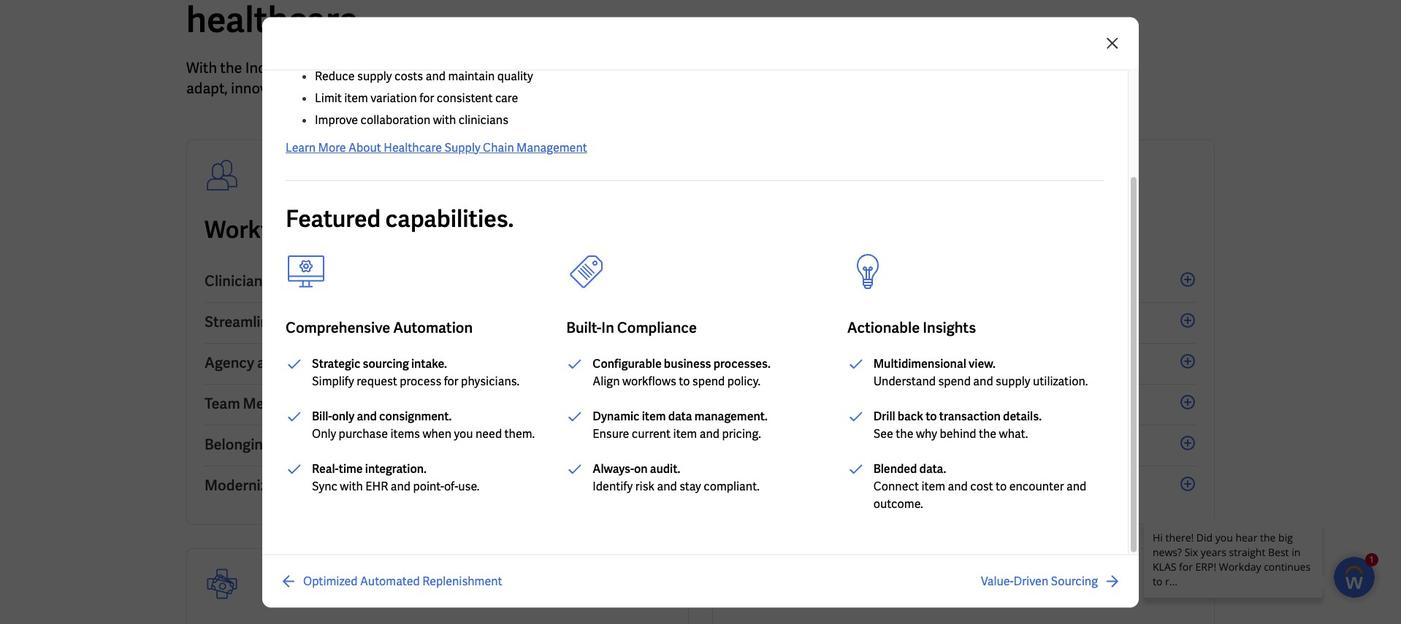 Task type: locate. For each thing, give the bounding box(es) containing it.
resilient
[[731, 215, 823, 246]]

dynamic
[[593, 409, 640, 425]]

engagement down understand
[[879, 395, 963, 414]]

1 vertical spatial optimized automated replenishment button
[[280, 573, 502, 590]]

modernized hr service delivery button
[[205, 467, 671, 507]]

for inside strategic sourcing intake. simplify request process for physicians.
[[444, 374, 459, 389]]

care
[[495, 91, 518, 106]]

1 vertical spatial chain
[[1028, 215, 1090, 246]]

to left help
[[799, 58, 813, 77]]

1 horizontal spatial of
[[723, 58, 737, 77]]

and up see
[[851, 395, 876, 414]]

0 horizontal spatial engagement
[[266, 272, 349, 291]]

stay
[[680, 479, 701, 495]]

modernized
[[205, 476, 284, 495]]

0 horizontal spatial healthcare
[[384, 140, 442, 156]]

spend inside multidimensional view. understand spend and supply utilization.
[[939, 374, 971, 389]]

value-driven sourcing button for bottommost optimized automated replenishment button
[[981, 573, 1122, 590]]

comprehensive automation
[[286, 319, 473, 338]]

and down 'management.'
[[700, 427, 720, 442]]

clinician engagement and retention
[[205, 272, 446, 291]]

the
[[220, 58, 242, 77], [355, 215, 391, 246], [896, 427, 914, 442], [979, 427, 997, 442]]

1 vertical spatial health
[[419, 436, 464, 455]]

you up tracking
[[483, 58, 507, 77]]

chain inside button
[[915, 272, 954, 291]]

2 horizontal spatial management
[[956, 354, 1045, 373]]

for inside reduce supply costs and maintain quality limit item variation for consistent care improve collaboration with clinicians
[[420, 91, 434, 106]]

pricing.
[[722, 427, 761, 442]]

0 vertical spatial optimized automated replenishment
[[731, 476, 981, 495]]

0 horizontal spatial optimized
[[303, 574, 358, 589]]

accelerator
[[303, 58, 380, 77]]

drive
[[381, 436, 416, 455]]

1 vertical spatial value-driven sourcing button
[[981, 573, 1122, 590]]

1 horizontal spatial value-driven sourcing
[[981, 574, 1098, 589]]

0 horizontal spatial optimized automated replenishment
[[303, 574, 502, 589]]

0 horizontal spatial spend
[[693, 374, 725, 389]]

and left supply-
[[793, 354, 818, 373]]

2 vertical spatial chain
[[915, 272, 954, 291]]

with up learn more about healthcare supply chain management link
[[433, 113, 456, 128]]

value-driven sourcing
[[731, 313, 878, 332], [981, 574, 1098, 589]]

0 horizontal spatial supply
[[357, 69, 392, 84]]

innovate,
[[231, 79, 291, 98]]

1 vertical spatial healthcare
[[828, 215, 946, 246]]

ehr
[[366, 479, 388, 495]]

0 horizontal spatial value-driven sourcing
[[731, 313, 878, 332]]

contract up simplify
[[285, 354, 345, 373]]

1 horizontal spatial replenishment
[[880, 476, 981, 495]]

comprehensive
[[286, 319, 390, 338]]

1 vertical spatial optimized
[[303, 574, 358, 589]]

supply up clinically integrated supply chain button
[[951, 215, 1023, 246]]

0 vertical spatial with
[[433, 113, 456, 128]]

0 horizontal spatial value-
[[731, 313, 772, 332]]

1 horizontal spatial supply
[[867, 272, 912, 291]]

and inside real-time integration. sync with ehr and point-of-use.
[[391, 479, 411, 495]]

you right help
[[848, 58, 872, 77]]

to inside configurable business processes. align workflows to spend policy.
[[679, 374, 690, 389]]

0 vertical spatial value-
[[731, 313, 772, 332]]

management up blended
[[860, 436, 948, 455]]

0 vertical spatial diversity
[[789, 395, 848, 414]]

of left the partners
[[723, 58, 737, 77]]

and up the labor
[[360, 313, 385, 332]]

featured capabilities. dialog
[[0, 0, 1402, 625]]

2 vertical spatial supply
[[867, 272, 912, 291]]

healthcare inside the featured capabilities. dialog
[[384, 140, 442, 156]]

value- inside the featured capabilities. dialog
[[981, 574, 1014, 589]]

diversity
[[789, 395, 848, 414], [302, 436, 361, 455]]

for inside with the industry accelerator for healthcare, you benefit from a global ecosystem of partners to help you adapt, innovate, and scale—all while fast-tracking your digital transformation.
[[383, 58, 402, 77]]

1 vertical spatial supply
[[951, 215, 1023, 246]]

value- for bottommost optimized automated replenishment button
[[981, 574, 1014, 589]]

and down integration.
[[391, 479, 411, 495]]

to inside belonging and diversity to drive health equity button
[[364, 436, 378, 455]]

0 horizontal spatial sourcing
[[819, 313, 878, 332]]

tracking
[[457, 79, 511, 98]]

multidimensional view. understand spend and supply utilization.
[[874, 357, 1088, 389]]

policy.
[[728, 374, 761, 389]]

0 horizontal spatial you
[[454, 427, 473, 442]]

1 horizontal spatial supply
[[996, 374, 1031, 389]]

retention
[[380, 272, 446, 291]]

automated inside the featured capabilities. dialog
[[360, 574, 420, 589]]

value-driven sourcing inside the featured capabilities. dialog
[[981, 574, 1098, 589]]

1 horizontal spatial optimized
[[731, 476, 799, 495]]

2 horizontal spatial supply
[[951, 215, 1023, 246]]

cost
[[971, 479, 994, 495]]

what.
[[999, 427, 1028, 442]]

clinician
[[205, 272, 263, 291]]

item right 'limit'
[[344, 91, 368, 106]]

0 horizontal spatial supply
[[445, 140, 481, 156]]

engagement inside the clinician engagement and retention button
[[266, 272, 349, 291]]

0 horizontal spatial diversity
[[302, 436, 361, 455]]

agency
[[205, 354, 254, 373]]

2 vertical spatial management
[[860, 436, 948, 455]]

ensure
[[593, 427, 630, 442]]

0 vertical spatial health
[[496, 215, 567, 246]]

for down 'costs'
[[420, 91, 434, 106]]

1 horizontal spatial contract
[[797, 436, 857, 455]]

featured
[[286, 204, 381, 235]]

driven inside the featured capabilities. dialog
[[1014, 574, 1049, 589]]

management down digital
[[517, 140, 587, 156]]

contract down supplier diversity and engagement
[[797, 436, 857, 455]]

0 horizontal spatial with
[[340, 479, 363, 495]]

0 horizontal spatial health
[[419, 436, 464, 455]]

simplify
[[312, 374, 354, 389]]

1 horizontal spatial optimized automated replenishment
[[731, 476, 981, 495]]

supply up variation
[[357, 69, 392, 84]]

and right 'costs'
[[426, 69, 446, 84]]

to left drive
[[364, 436, 378, 455]]

optimized automated replenishment
[[731, 476, 981, 495], [303, 574, 502, 589]]

0 vertical spatial management
[[517, 140, 587, 156]]

supply for resilient healthcare supply chain
[[951, 215, 1023, 246]]

proactive contract management
[[731, 436, 948, 455]]

diversity up the real-
[[302, 436, 361, 455]]

1 vertical spatial value-driven sourcing
[[981, 574, 1098, 589]]

only
[[332, 409, 355, 425]]

1 horizontal spatial healthcare
[[828, 215, 946, 246]]

for up being
[[444, 374, 459, 389]]

drill
[[874, 409, 896, 425]]

the right the with
[[220, 58, 242, 77]]

1 vertical spatial with
[[340, 479, 363, 495]]

supply inside multidimensional view. understand spend and supply utilization.
[[996, 374, 1031, 389]]

audit.
[[650, 462, 681, 477]]

1 vertical spatial engagement
[[879, 395, 963, 414]]

0 vertical spatial replenishment
[[880, 476, 981, 495]]

contract
[[285, 354, 345, 373], [797, 436, 857, 455]]

current
[[632, 427, 671, 442]]

1 horizontal spatial engagement
[[879, 395, 963, 414]]

management up supplier diversity and engagement button
[[956, 354, 1045, 373]]

why
[[916, 427, 938, 442]]

supply up the details. on the right bottom of page
[[996, 374, 1031, 389]]

0 horizontal spatial contract
[[285, 354, 345, 373]]

1 horizontal spatial spend
[[939, 374, 971, 389]]

driven for clinically integrated supply chain button
[[772, 313, 816, 332]]

and left cost
[[948, 479, 968, 495]]

supplier
[[731, 395, 786, 414]]

1 vertical spatial automated
[[360, 574, 420, 589]]

item inside reduce supply costs and maintain quality limit item variation for consistent care improve collaboration with clinicians
[[344, 91, 368, 106]]

always-on audit. identify risk and stay compliant.
[[593, 462, 760, 495]]

value-driven sourcing button inside the featured capabilities. dialog
[[981, 573, 1122, 590]]

sourcing inside the featured capabilities. dialog
[[1051, 574, 1098, 589]]

health inside button
[[419, 436, 464, 455]]

built-
[[567, 319, 602, 338]]

to up the why
[[926, 409, 937, 425]]

1 horizontal spatial sourcing
[[1051, 574, 1098, 589]]

0 vertical spatial chain
[[483, 140, 514, 156]]

healthcare up clinically integrated supply chain
[[828, 215, 946, 246]]

data.
[[920, 462, 947, 477]]

items
[[391, 427, 420, 442]]

back
[[898, 409, 924, 425]]

modernized hr service delivery
[[205, 476, 416, 495]]

0 vertical spatial healthcare
[[384, 140, 442, 156]]

always-
[[593, 462, 634, 477]]

and inside always-on audit. identify risk and stay compliant.
[[657, 479, 677, 495]]

1 horizontal spatial automated
[[802, 476, 877, 495]]

from
[[561, 58, 592, 77]]

supply down the clinicians
[[445, 140, 481, 156]]

with inside real-time integration. sync with ehr and point-of-use.
[[340, 479, 363, 495]]

and up "purchase"
[[357, 409, 377, 425]]

0 horizontal spatial chain
[[483, 140, 514, 156]]

to down business
[[679, 374, 690, 389]]

healthcare
[[384, 140, 442, 156], [828, 215, 946, 246]]

adapt,
[[186, 79, 228, 98]]

with
[[433, 113, 456, 128], [340, 479, 363, 495]]

0 vertical spatial engagement
[[266, 272, 349, 291]]

service
[[310, 476, 359, 495]]

optimized automated replenishment button
[[731, 467, 1197, 507], [280, 573, 502, 590]]

to right cost
[[996, 479, 1007, 495]]

benefit
[[510, 58, 557, 77]]

0 horizontal spatial replenishment
[[422, 574, 502, 589]]

workforce for the future of health
[[205, 215, 567, 246]]

spend down business
[[693, 374, 725, 389]]

0 vertical spatial supply
[[357, 69, 392, 84]]

future
[[396, 215, 465, 246]]

to inside with the industry accelerator for healthcare, you benefit from a global ecosystem of partners to help you adapt, innovate, and scale—all while fast-tracking your digital transformation.
[[799, 58, 813, 77]]

team
[[205, 395, 240, 414]]

1 spend from the left
[[693, 374, 725, 389]]

1 horizontal spatial health
[[496, 215, 567, 246]]

item inside blended data. connect item and cost to encounter and outcome.
[[922, 479, 946, 495]]

0 vertical spatial supply
[[445, 140, 481, 156]]

1 vertical spatial supply
[[996, 374, 1031, 389]]

spend down "risk"
[[939, 374, 971, 389]]

0 horizontal spatial driven
[[772, 313, 816, 332]]

supply inside reduce supply costs and maintain quality limit item variation for consistent care improve collaboration with clinicians
[[357, 69, 392, 84]]

0 horizontal spatial optimized automated replenishment button
[[280, 573, 502, 590]]

supply up actionable
[[867, 272, 912, 291]]

2 spend from the left
[[939, 374, 971, 389]]

2 horizontal spatial chain
[[1028, 215, 1090, 246]]

item up 'current'
[[642, 409, 666, 425]]

1 horizontal spatial with
[[433, 113, 456, 128]]

actionable
[[847, 319, 920, 338]]

of-
[[444, 479, 458, 495]]

replenishment inside the featured capabilities. dialog
[[422, 574, 502, 589]]

replenishment
[[880, 476, 981, 495], [422, 574, 502, 589]]

driven
[[772, 313, 816, 332], [1014, 574, 1049, 589]]

for
[[383, 58, 402, 77], [420, 91, 434, 106], [321, 215, 351, 246], [444, 374, 459, 389]]

0 vertical spatial value-driven sourcing button
[[731, 303, 1197, 344]]

diversity up proactive contract management
[[789, 395, 848, 414]]

driven for bottommost optimized automated replenishment button
[[1014, 574, 1049, 589]]

of right future
[[470, 215, 491, 246]]

0 vertical spatial automated
[[802, 476, 877, 495]]

for up while
[[383, 58, 402, 77]]

supply inside button
[[867, 272, 912, 291]]

and down audit.
[[657, 479, 677, 495]]

strategic
[[312, 357, 361, 372]]

clinically
[[731, 272, 791, 291]]

healthcare down collaboration
[[384, 140, 442, 156]]

to
[[799, 58, 813, 77], [679, 374, 690, 389], [926, 409, 937, 425], [364, 436, 378, 455], [996, 479, 1007, 495]]

0 horizontal spatial management
[[517, 140, 587, 156]]

0 vertical spatial driven
[[772, 313, 816, 332]]

view.
[[969, 357, 996, 372]]

1 horizontal spatial chain
[[915, 272, 954, 291]]

improve
[[315, 113, 358, 128]]

about
[[349, 140, 381, 156]]

and down the view.
[[974, 374, 994, 389]]

you left need
[[454, 427, 473, 442]]

the down back
[[896, 427, 914, 442]]

value-driven sourcing button for clinically integrated supply chain button
[[731, 303, 1197, 344]]

1 horizontal spatial driven
[[1014, 574, 1049, 589]]

with down time
[[340, 479, 363, 495]]

and down industry
[[294, 79, 319, 98]]

1 vertical spatial value-
[[981, 574, 1014, 589]]

0 vertical spatial of
[[723, 58, 737, 77]]

proactive contract management button
[[731, 426, 1197, 467]]

1 vertical spatial replenishment
[[422, 574, 502, 589]]

and left only
[[274, 436, 299, 455]]

delivery
[[362, 476, 416, 495]]

1 vertical spatial sourcing
[[1051, 574, 1098, 589]]

engagement
[[266, 272, 349, 291], [879, 395, 963, 414]]

insights
[[923, 319, 976, 338]]

0 vertical spatial optimized automated replenishment button
[[731, 467, 1197, 507]]

resilient healthcare supply chain
[[731, 215, 1090, 246]]

1 horizontal spatial management
[[860, 436, 948, 455]]

1 vertical spatial optimized automated replenishment
[[303, 574, 502, 589]]

1 horizontal spatial value-
[[981, 574, 1014, 589]]

compliant.
[[704, 479, 760, 495]]

item down data.
[[922, 479, 946, 495]]

clinically integrated supply chain button
[[731, 262, 1197, 303]]

engagement up recruiting
[[266, 272, 349, 291]]

0 horizontal spatial of
[[470, 215, 491, 246]]

0 horizontal spatial automated
[[360, 574, 420, 589]]

1 vertical spatial driven
[[1014, 574, 1049, 589]]

value-driven sourcing button
[[731, 303, 1197, 344], [981, 573, 1122, 590]]

0 vertical spatial sourcing
[[819, 313, 878, 332]]



Task type: vqa. For each thing, say whether or not it's contained in the screenshot.


Task type: describe. For each thing, give the bounding box(es) containing it.
proactive
[[731, 436, 794, 455]]

digital
[[546, 79, 587, 98]]

costs
[[395, 69, 423, 84]]

bill-
[[312, 409, 332, 425]]

optimized automated replenishment inside the featured capabilities. dialog
[[303, 574, 502, 589]]

ecosystem
[[649, 58, 720, 77]]

supplier diversity and engagement
[[731, 395, 963, 414]]

need
[[476, 427, 502, 442]]

well-
[[407, 395, 440, 414]]

help
[[816, 58, 845, 77]]

sourcing for the "value-driven sourcing" button within the featured capabilities. dialog
[[1051, 574, 1098, 589]]

equity
[[467, 436, 509, 455]]

1 vertical spatial diversity
[[302, 436, 361, 455]]

team member experience and well-being
[[205, 395, 478, 414]]

1 horizontal spatial diversity
[[789, 395, 848, 414]]

workforce
[[205, 215, 316, 246]]

partners
[[740, 58, 796, 77]]

optimized inside the featured capabilities. dialog
[[303, 574, 358, 589]]

healthcare,
[[405, 58, 480, 77]]

engagement inside supplier diversity and engagement button
[[879, 395, 963, 414]]

quality
[[497, 69, 533, 84]]

real-
[[312, 462, 339, 477]]

the left future
[[355, 215, 391, 246]]

belonging and diversity to drive health equity
[[205, 436, 509, 455]]

your
[[514, 79, 543, 98]]

and inside multidimensional view. understand spend and supply utilization.
[[974, 374, 994, 389]]

and inside with the industry accelerator for healthcare, you benefit from a global ecosystem of partners to help you adapt, innovate, and scale—all while fast-tracking your digital transformation.
[[294, 79, 319, 98]]

and right encounter
[[1067, 479, 1087, 495]]

streamlined recruiting and onboarding
[[205, 313, 467, 332]]

agency and contract labor optimization
[[205, 354, 475, 373]]

global
[[606, 58, 646, 77]]

learn more about healthcare supply chain management
[[286, 140, 587, 156]]

see
[[874, 427, 894, 442]]

dynamic item data management. ensure current item and pricing.
[[593, 409, 768, 442]]

optimization
[[389, 354, 475, 373]]

utilization.
[[1033, 374, 1088, 389]]

onboarding
[[388, 313, 467, 332]]

bill-only and consignment. only purchase items when you need them.
[[312, 409, 535, 442]]

time
[[339, 462, 363, 477]]

understand
[[874, 374, 936, 389]]

belonging
[[205, 436, 271, 455]]

chain for clinically integrated supply chain
[[915, 272, 954, 291]]

intake.
[[411, 357, 447, 372]]

a
[[595, 58, 603, 77]]

outcome.
[[874, 497, 923, 512]]

limit
[[315, 91, 342, 106]]

sync
[[312, 479, 338, 495]]

scale—all
[[322, 79, 386, 98]]

the inside with the industry accelerator for healthcare, you benefit from a global ecosystem of partners to help you adapt, innovate, and scale—all while fast-tracking your digital transformation.
[[220, 58, 242, 77]]

only
[[312, 427, 336, 442]]

sourcing for the "value-driven sourcing" button corresponding to clinically integrated supply chain button
[[819, 313, 878, 332]]

learn more about healthcare supply chain management link
[[286, 140, 587, 156]]

point-
[[413, 479, 444, 495]]

behind
[[940, 427, 977, 442]]

0 vertical spatial value-driven sourcing
[[731, 313, 878, 332]]

purchase
[[339, 427, 388, 442]]

to inside blended data. connect item and cost to encounter and outcome.
[[996, 479, 1007, 495]]

drill back to transaction details. see the why behind the what.
[[874, 409, 1042, 442]]

supplier diversity and engagement button
[[731, 385, 1197, 426]]

automation
[[393, 319, 473, 338]]

agency and contract labor optimization button
[[205, 344, 671, 385]]

supplier- and supply-related risk management
[[731, 354, 1045, 373]]

blended
[[874, 462, 917, 477]]

chain for resilient healthcare supply chain
[[1028, 215, 1090, 246]]

industry
[[245, 58, 300, 77]]

value- for clinically integrated supply chain button
[[731, 313, 772, 332]]

workflows
[[623, 374, 677, 389]]

to inside drill back to transaction details. see the why behind the what.
[[926, 409, 937, 425]]

reduce
[[315, 69, 355, 84]]

while
[[390, 79, 425, 98]]

transformation.
[[590, 79, 693, 98]]

in
[[602, 319, 614, 338]]

management.
[[695, 409, 768, 425]]

1 vertical spatial of
[[470, 215, 491, 246]]

experience
[[302, 395, 376, 414]]

supply for clinically integrated supply chain
[[867, 272, 912, 291]]

capabilities.
[[386, 204, 514, 235]]

and inside reduce supply costs and maintain quality limit item variation for consistent care improve collaboration with clinicians
[[426, 69, 446, 84]]

blended data. connect item and cost to encounter and outcome.
[[874, 462, 1087, 512]]

supply inside the featured capabilities. dialog
[[445, 140, 481, 156]]

the down transaction
[[979, 427, 997, 442]]

0 vertical spatial contract
[[285, 354, 345, 373]]

item down data
[[673, 427, 697, 442]]

risk
[[636, 479, 655, 495]]

details.
[[1003, 409, 1042, 425]]

actionable insights
[[847, 319, 976, 338]]

and down request
[[379, 395, 404, 414]]

for up clinician engagement and retention
[[321, 215, 351, 246]]

sourcing
[[363, 357, 409, 372]]

and left retention
[[352, 272, 377, 291]]

multidimensional
[[874, 357, 967, 372]]

consistent
[[437, 91, 493, 106]]

with the industry accelerator for healthcare, you benefit from a global ecosystem of partners to help you adapt, innovate, and scale—all while fast-tracking your digital transformation.
[[186, 58, 872, 98]]

health for of
[[496, 215, 567, 246]]

1 horizontal spatial you
[[483, 58, 507, 77]]

and inside bill-only and consignment. only purchase items when you need them.
[[357, 409, 377, 425]]

integration.
[[365, 462, 427, 477]]

you inside bill-only and consignment. only purchase items when you need them.
[[454, 427, 473, 442]]

health for drive
[[419, 436, 464, 455]]

of inside with the industry accelerator for healthcare, you benefit from a global ecosystem of partners to help you adapt, innovate, and scale—all while fast-tracking your digital transformation.
[[723, 58, 737, 77]]

spend inside configurable business processes. align workflows to spend policy.
[[693, 374, 725, 389]]

2 horizontal spatial you
[[848, 58, 872, 77]]

with inside reduce supply costs and maintain quality limit item variation for consistent care improve collaboration with clinicians
[[433, 113, 456, 128]]

compliance
[[617, 319, 697, 338]]

0 vertical spatial optimized
[[731, 476, 799, 495]]

supplier- and supply-related risk management button
[[731, 344, 1197, 385]]

and right the agency on the left bottom of page
[[257, 354, 282, 373]]

process
[[400, 374, 442, 389]]

team member experience and well-being button
[[205, 385, 671, 426]]

clinicians
[[459, 113, 509, 128]]

management inside the featured capabilities. dialog
[[517, 140, 587, 156]]

1 vertical spatial contract
[[797, 436, 857, 455]]

1 horizontal spatial optimized automated replenishment button
[[731, 467, 1197, 507]]

supply-
[[821, 354, 871, 373]]

clinically integrated supply chain
[[731, 272, 954, 291]]

1 vertical spatial management
[[956, 354, 1045, 373]]

chain inside the featured capabilities. dialog
[[483, 140, 514, 156]]

physicians.
[[461, 374, 520, 389]]

strategic sourcing intake. simplify request process for physicians.
[[312, 357, 520, 389]]

variation
[[371, 91, 417, 106]]

and inside dynamic item data management. ensure current item and pricing.
[[700, 427, 720, 442]]

configurable business processes. align workflows to spend policy.
[[593, 357, 771, 389]]



